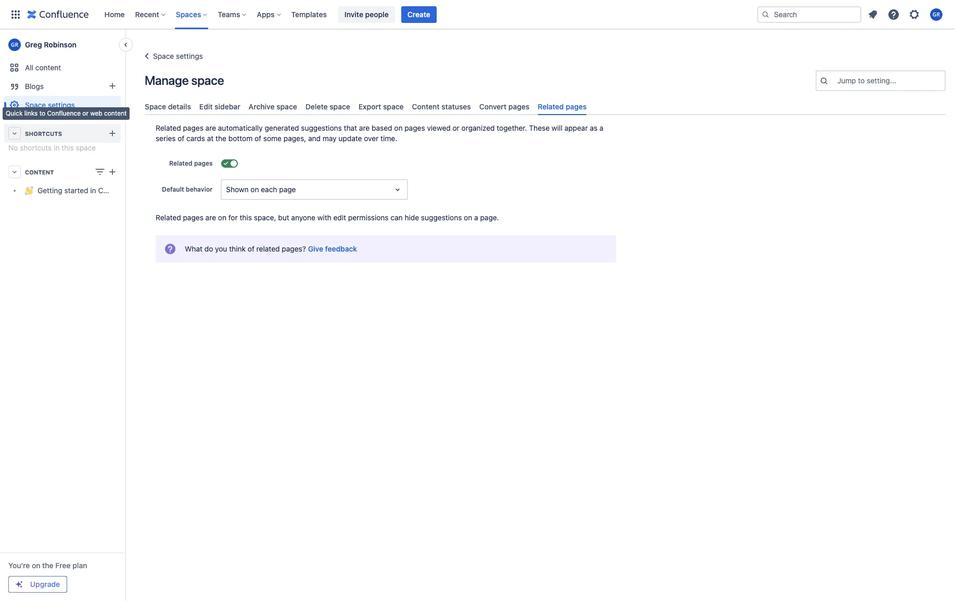 Task type: locate. For each thing, give the bounding box(es) containing it.
pages up cards
[[183, 124, 204, 132]]

space settings link up manage
[[141, 50, 203, 63]]

getting started in confluence link
[[4, 181, 137, 200]]

at
[[207, 134, 214, 143]]

tab list containing space details
[[141, 98, 951, 115]]

0 vertical spatial a
[[600, 124, 604, 132]]

export space
[[359, 102, 404, 111]]

of left cards
[[178, 134, 185, 143]]

archive space link
[[245, 98, 301, 115]]

0 horizontal spatial space settings
[[25, 101, 75, 109]]

or right viewed
[[453, 124, 460, 132]]

1 horizontal spatial or
[[453, 124, 460, 132]]

your profile and preferences image
[[931, 8, 943, 21]]

on right "you're"
[[32, 561, 40, 570]]

space left the details
[[145, 102, 166, 111]]

to right jump
[[859, 76, 866, 85]]

in
[[54, 143, 60, 152], [90, 186, 96, 195]]

1 vertical spatial settings
[[48, 101, 75, 109]]

0 horizontal spatial to
[[39, 109, 45, 117]]

this
[[62, 143, 74, 152], [240, 213, 252, 222]]

1 horizontal spatial in
[[90, 186, 96, 195]]

0 horizontal spatial related pages
[[169, 159, 213, 167]]

or
[[82, 109, 89, 117], [453, 124, 460, 132]]

permissions
[[348, 213, 389, 222]]

upgrade button
[[9, 577, 67, 592]]

1 horizontal spatial settings
[[176, 52, 203, 60]]

in right started
[[90, 186, 96, 195]]

settings
[[176, 52, 203, 60], [48, 101, 75, 109]]

1 horizontal spatial space settings
[[153, 52, 203, 60]]

the inside related pages are automatically generated suggestions that are based on pages viewed or organized together. these will appear as a series of cards at the bottom of some pages, and may update over time.
[[216, 134, 227, 143]]

jump to setting...
[[838, 76, 897, 85]]

content right all
[[35, 63, 61, 72]]

banner
[[0, 0, 956, 29]]

shown
[[226, 185, 249, 194]]

1 horizontal spatial suggestions
[[421, 213, 462, 222]]

manage space
[[145, 73, 224, 88]]

of left some
[[255, 134, 262, 143]]

related
[[538, 102, 564, 111], [156, 124, 181, 132], [169, 159, 193, 167], [156, 213, 181, 222]]

organized
[[462, 124, 495, 132]]

to
[[859, 76, 866, 85], [39, 109, 45, 117]]

are left 'for' at the top
[[206, 213, 216, 222]]

of right think
[[248, 244, 255, 253]]

settings down the blogs link on the top of the page
[[48, 101, 75, 109]]

0 vertical spatial the
[[216, 134, 227, 143]]

0 vertical spatial confluence
[[47, 109, 81, 117]]

on inside related pages are automatically generated suggestions that are based on pages viewed or organized together. these will appear as a series of cards at the bottom of some pages, and may update over time.
[[395, 124, 403, 132]]

content inside dropdown button
[[25, 169, 54, 175]]

space details
[[145, 102, 191, 111]]

space up the "generated"
[[277, 102, 297, 111]]

this inside space 'element'
[[62, 143, 74, 152]]

help icon image
[[888, 8, 901, 21]]

recent button
[[132, 6, 170, 23]]

global element
[[6, 0, 756, 29]]

of
[[178, 134, 185, 143], [255, 134, 262, 143], [248, 244, 255, 253]]

quick links to confluence or web content
[[6, 109, 127, 117]]

pages up appear on the top right of the page
[[566, 102, 587, 111]]

suggestions inside related pages are automatically generated suggestions that are based on pages viewed or organized together. these will appear as a series of cards at the bottom of some pages, and may update over time.
[[301, 124, 342, 132]]

space inside 'element'
[[25, 101, 46, 109]]

space element
[[0, 29, 137, 601]]

pages down behavior
[[183, 213, 204, 222]]

space up edit
[[191, 73, 224, 88]]

2 horizontal spatial of
[[255, 134, 262, 143]]

0 vertical spatial suggestions
[[301, 124, 342, 132]]

1 vertical spatial or
[[453, 124, 460, 132]]

setting...
[[867, 76, 897, 85]]

1 horizontal spatial confluence
[[98, 186, 137, 195]]

0 vertical spatial this
[[62, 143, 74, 152]]

space right delete
[[330, 102, 350, 111]]

0 horizontal spatial confluence
[[47, 109, 81, 117]]

1 horizontal spatial the
[[216, 134, 227, 143]]

a
[[600, 124, 604, 132], [475, 213, 479, 222]]

suggestions right hide
[[421, 213, 462, 222]]

related pages link
[[534, 98, 591, 115]]

0 horizontal spatial the
[[42, 561, 53, 570]]

anyone
[[291, 213, 316, 222]]

settings up manage space
[[176, 52, 203, 60]]

0 horizontal spatial content
[[25, 169, 54, 175]]

the inside space 'element'
[[42, 561, 53, 570]]

space for export space
[[383, 102, 404, 111]]

all
[[25, 63, 33, 72]]

1 horizontal spatial content
[[104, 109, 127, 117]]

give feedback button
[[308, 244, 357, 254]]

related pages up the will
[[538, 102, 587, 111]]

0 horizontal spatial or
[[82, 109, 89, 117]]

free
[[55, 561, 71, 570]]

0 horizontal spatial space settings link
[[4, 96, 121, 115]]

open image
[[392, 183, 404, 196]]

and
[[308, 134, 321, 143]]

confluence for in
[[98, 186, 137, 195]]

manage
[[145, 73, 189, 88]]

related pages
[[538, 102, 587, 111], [169, 159, 213, 167]]

tab list
[[141, 98, 951, 115]]

for
[[229, 213, 238, 222]]

over
[[364, 134, 379, 143]]

to right links
[[39, 109, 45, 117]]

all content link
[[4, 58, 121, 77]]

are
[[206, 124, 216, 132], [359, 124, 370, 132], [206, 213, 216, 222]]

content right web
[[104, 109, 127, 117]]

apps button
[[254, 6, 285, 23]]

Search field
[[758, 6, 862, 23]]

in for shortcuts
[[54, 143, 60, 152]]

space settings link up shortcuts dropdown button
[[4, 96, 121, 115]]

apps
[[257, 10, 275, 18]]

confluence inside space 'element'
[[98, 186, 137, 195]]

related pages down cards
[[169, 159, 213, 167]]

1 horizontal spatial content
[[412, 102, 440, 111]]

space settings up manage space
[[153, 52, 203, 60]]

space down blogs
[[25, 101, 46, 109]]

1 vertical spatial a
[[475, 213, 479, 222]]

1 vertical spatial the
[[42, 561, 53, 570]]

0 horizontal spatial suggestions
[[301, 124, 342, 132]]

a left page.
[[475, 213, 479, 222]]

invite people
[[345, 10, 389, 18]]

pages left viewed
[[405, 124, 425, 132]]

on inside space 'element'
[[32, 561, 40, 570]]

export space link
[[355, 98, 408, 115]]

confluence image
[[27, 8, 89, 21], [27, 8, 89, 21]]

spaces button
[[173, 6, 212, 23]]

on
[[395, 124, 403, 132], [251, 185, 259, 194], [218, 213, 227, 222], [464, 213, 473, 222], [32, 561, 40, 570]]

search image
[[762, 10, 770, 18]]

confluence up shortcuts dropdown button
[[47, 109, 81, 117]]

a right 'as'
[[600, 124, 604, 132]]

this down shortcuts dropdown button
[[62, 143, 74, 152]]

space settings down the blogs link on the top of the page
[[25, 101, 75, 109]]

are up at
[[206, 124, 216, 132]]

getting
[[38, 186, 62, 195]]

1 vertical spatial in
[[90, 186, 96, 195]]

this right 'for' at the top
[[240, 213, 252, 222]]

related pages are on for this space, but anyone with edit permissions can hide suggestions on a page.
[[156, 213, 499, 222]]

blogs link
[[4, 77, 121, 96]]

space
[[191, 73, 224, 88], [277, 102, 297, 111], [330, 102, 350, 111], [383, 102, 404, 111], [76, 143, 96, 152]]

or left web
[[82, 109, 89, 117]]

content for content
[[25, 169, 54, 175]]

are for generated
[[206, 124, 216, 132]]

0 vertical spatial to
[[859, 76, 866, 85]]

content up getting in the left of the page
[[25, 169, 54, 175]]

delete space link
[[301, 98, 355, 115]]

0 vertical spatial in
[[54, 143, 60, 152]]

0 vertical spatial space settings link
[[141, 50, 203, 63]]

1 vertical spatial space settings
[[25, 101, 75, 109]]

0 vertical spatial or
[[82, 109, 89, 117]]

templates
[[291, 10, 327, 18]]

space settings
[[153, 52, 203, 60], [25, 101, 75, 109]]

space
[[153, 52, 174, 60], [25, 101, 46, 109], [145, 102, 166, 111]]

space right export
[[383, 102, 404, 111]]

space for archive space
[[277, 102, 297, 111]]

related up series
[[156, 124, 181, 132]]

space for manage space
[[191, 73, 224, 88]]

content inside space 'element'
[[35, 63, 61, 72]]

1 horizontal spatial related pages
[[538, 102, 587, 111]]

the
[[216, 134, 227, 143], [42, 561, 53, 570]]

0 horizontal spatial in
[[54, 143, 60, 152]]

are for for
[[206, 213, 216, 222]]

space settings inside space 'element'
[[25, 101, 75, 109]]

the left free
[[42, 561, 53, 570]]

on left "each"
[[251, 185, 259, 194]]

on up time.
[[395, 124, 403, 132]]

1 vertical spatial space settings link
[[4, 96, 121, 115]]

0 vertical spatial related pages
[[538, 102, 587, 111]]

or inside related pages are automatically generated suggestions that are based on pages viewed or organized together. these will appear as a series of cards at the bottom of some pages, and may update over time.
[[453, 124, 460, 132]]

create a page image
[[106, 166, 119, 178]]

0 horizontal spatial this
[[62, 143, 74, 152]]

content up viewed
[[412, 102, 440, 111]]

the right at
[[216, 134, 227, 143]]

related down default
[[156, 213, 181, 222]]

suggestions
[[301, 124, 342, 132], [421, 213, 462, 222]]

0 horizontal spatial settings
[[48, 101, 75, 109]]

0 vertical spatial content
[[35, 63, 61, 72]]

delete
[[306, 102, 328, 111]]

create link
[[401, 6, 437, 23]]

1 vertical spatial this
[[240, 213, 252, 222]]

change view image
[[94, 166, 106, 178]]

0 horizontal spatial a
[[475, 213, 479, 222]]

0 vertical spatial space settings
[[153, 52, 203, 60]]

plan
[[73, 561, 87, 570]]

content
[[35, 63, 61, 72], [104, 109, 127, 117]]

space down shortcuts dropdown button
[[76, 143, 96, 152]]

will
[[552, 124, 563, 132]]

hide
[[405, 213, 419, 222]]

None text field
[[226, 184, 228, 195]]

0 vertical spatial settings
[[176, 52, 203, 60]]

1 horizontal spatial a
[[600, 124, 604, 132]]

1 horizontal spatial space settings link
[[141, 50, 203, 63]]

0 horizontal spatial content
[[35, 63, 61, 72]]

1 vertical spatial confluence
[[98, 186, 137, 195]]

archive space
[[249, 102, 297, 111]]

0 vertical spatial content
[[412, 102, 440, 111]]

blogs
[[25, 82, 44, 91]]

convert pages link
[[475, 98, 534, 115]]

may
[[323, 134, 337, 143]]

related inside related pages are automatically generated suggestions that are based on pages viewed or organized together. these will appear as a series of cards at the bottom of some pages, and may update over time.
[[156, 124, 181, 132]]

update
[[339, 134, 362, 143]]

suggestions up and
[[301, 124, 342, 132]]

robinson
[[44, 40, 77, 49]]

space inside tab list
[[145, 102, 166, 111]]

1 horizontal spatial to
[[859, 76, 866, 85]]

1 vertical spatial content
[[25, 169, 54, 175]]

1 horizontal spatial this
[[240, 213, 252, 222]]

teams button
[[215, 6, 251, 23]]

in down shortcuts dropdown button
[[54, 143, 60, 152]]

confluence down create a page image
[[98, 186, 137, 195]]

automatically
[[218, 124, 263, 132]]

are up over
[[359, 124, 370, 132]]

space for delete space
[[330, 102, 350, 111]]



Task type: vqa. For each thing, say whether or not it's contained in the screenshot.
List for Premium IMAGE
no



Task type: describe. For each thing, give the bounding box(es) containing it.
home link
[[101, 6, 128, 23]]

shortcuts
[[20, 143, 52, 152]]

space details link
[[141, 98, 195, 115]]

add shortcut image
[[106, 127, 119, 140]]

some
[[263, 134, 282, 143]]

edit
[[334, 213, 346, 222]]

web
[[90, 109, 102, 117]]

shortcuts button
[[4, 124, 121, 143]]

that
[[344, 124, 357, 132]]

teams
[[218, 10, 240, 18]]

you're
[[8, 561, 30, 570]]

sidebar
[[215, 102, 240, 111]]

people
[[365, 10, 389, 18]]

links
[[24, 109, 38, 117]]

edit
[[199, 102, 213, 111]]

page.
[[481, 213, 499, 222]]

viewed
[[427, 124, 451, 132]]

no shortcuts in this space
[[8, 143, 96, 152]]

in for started
[[90, 186, 96, 195]]

what
[[185, 244, 203, 253]]

space inside 'element'
[[76, 143, 96, 152]]

content for content statuses
[[412, 102, 440, 111]]

1 vertical spatial to
[[39, 109, 45, 117]]

default behavior
[[162, 186, 213, 193]]

shown on each page
[[226, 185, 296, 194]]

recent
[[135, 10, 159, 18]]

notification icon image
[[867, 8, 880, 21]]

you're on the free plan
[[8, 561, 87, 570]]

space up manage
[[153, 52, 174, 60]]

banner containing home
[[0, 0, 956, 29]]

based
[[372, 124, 393, 132]]

as
[[590, 124, 598, 132]]

settings icon image
[[909, 8, 921, 21]]

Search settings text field
[[838, 76, 840, 86]]

convert
[[480, 102, 507, 111]]

delete space
[[306, 102, 350, 111]]

do
[[205, 244, 213, 253]]

upgrade
[[30, 580, 60, 589]]

pages,
[[284, 134, 306, 143]]

but
[[278, 213, 289, 222]]

generated
[[265, 124, 299, 132]]

1 horizontal spatial of
[[248, 244, 255, 253]]

shortcuts
[[25, 130, 62, 137]]

content button
[[4, 163, 121, 181]]

related up 'default behavior'
[[169, 159, 193, 167]]

archive
[[249, 102, 275, 111]]

home
[[104, 10, 125, 18]]

content statuses
[[412, 102, 471, 111]]

premium image
[[15, 580, 23, 589]]

edit sidebar link
[[195, 98, 245, 115]]

these
[[529, 124, 550, 132]]

together.
[[497, 124, 527, 132]]

1 vertical spatial related pages
[[169, 159, 213, 167]]

behavior
[[186, 186, 213, 193]]

pages up together. on the right top of the page
[[509, 102, 530, 111]]

a inside related pages are automatically generated suggestions that are based on pages viewed or organized together. these will appear as a series of cards at the bottom of some pages, and may update over time.
[[600, 124, 604, 132]]

details
[[168, 102, 191, 111]]

can
[[391, 213, 403, 222]]

pages down at
[[194, 159, 213, 167]]

invite people button
[[339, 6, 395, 23]]

space,
[[254, 213, 276, 222]]

bottom
[[229, 134, 253, 143]]

greg robinson
[[25, 40, 77, 49]]

quick
[[6, 109, 23, 117]]

appswitcher icon image
[[9, 8, 22, 21]]

on left 'for' at the top
[[218, 213, 227, 222]]

confluence for to
[[47, 109, 81, 117]]

you
[[215, 244, 227, 253]]

spaces
[[176, 10, 201, 18]]

related up the will
[[538, 102, 564, 111]]

1 vertical spatial content
[[104, 109, 127, 117]]

pages?
[[282, 244, 306, 253]]

with
[[318, 213, 332, 222]]

related pages are automatically generated suggestions that are based on pages viewed or organized together. these will appear as a series of cards at the bottom of some pages, and may update over time.
[[156, 124, 604, 143]]

each
[[261, 185, 277, 194]]

create
[[408, 10, 431, 18]]

appear
[[565, 124, 588, 132]]

what do you think of related pages? give feedback
[[185, 244, 357, 253]]

greg
[[25, 40, 42, 49]]

1 vertical spatial suggestions
[[421, 213, 462, 222]]

related
[[257, 244, 280, 253]]

statuses
[[442, 102, 471, 111]]

create a blog image
[[106, 80, 119, 92]]

give
[[308, 244, 323, 253]]

0 horizontal spatial of
[[178, 134, 185, 143]]

settings inside space 'element'
[[48, 101, 75, 109]]

no
[[8, 143, 18, 152]]

greg robinson link
[[4, 34, 121, 55]]

jump
[[838, 76, 857, 85]]

templates link
[[288, 6, 330, 23]]

convert pages
[[480, 102, 530, 111]]

time.
[[381, 134, 398, 143]]

on left page.
[[464, 213, 473, 222]]

page
[[279, 185, 296, 194]]

content statuses link
[[408, 98, 475, 115]]

cards
[[187, 134, 205, 143]]

invite
[[345, 10, 364, 18]]

all content
[[25, 63, 61, 72]]

related pages inside tab list
[[538, 102, 587, 111]]



